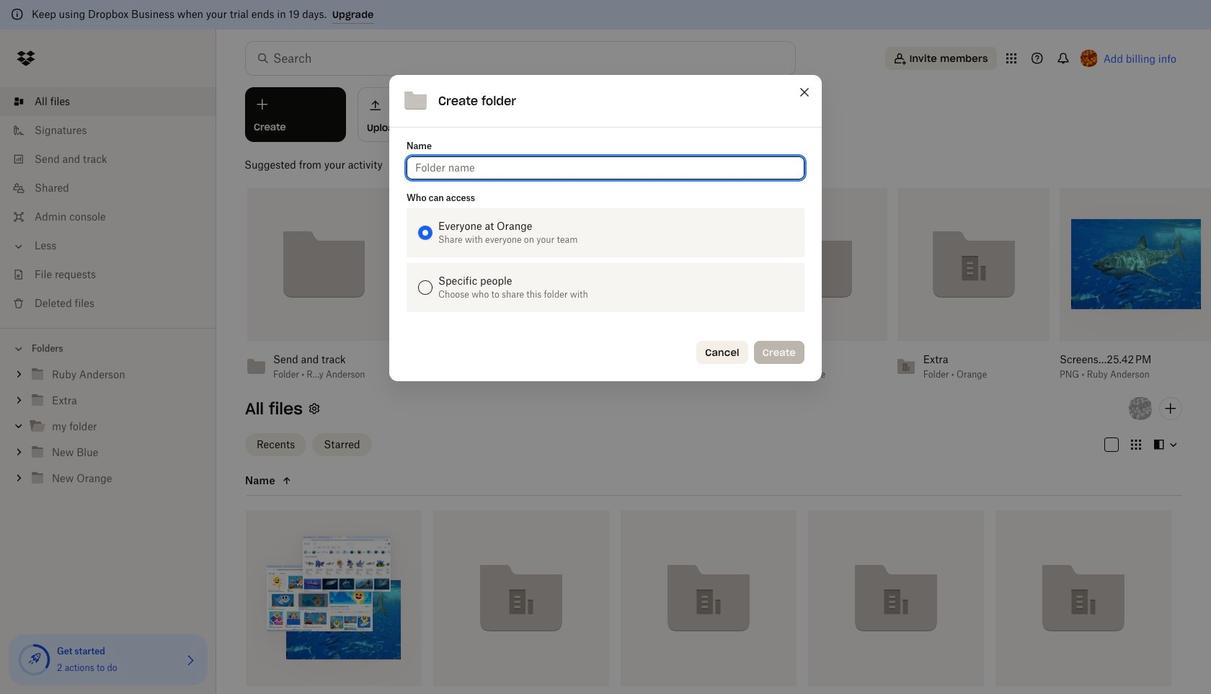 Task type: locate. For each thing, give the bounding box(es) containing it.
alert
[[0, 0, 1211, 30]]

list item
[[0, 87, 216, 116]]

None radio
[[418, 281, 433, 295]]

list
[[0, 79, 216, 328]]

less image
[[12, 239, 26, 254]]

None radio
[[418, 226, 433, 240]]

team member folder, ruby anderson row
[[246, 510, 422, 694]]

group
[[0, 359, 216, 503]]

dialog
[[389, 75, 822, 382]]



Task type: vqa. For each thing, say whether or not it's contained in the screenshot.
first Only you from the top of the page
no



Task type: describe. For each thing, give the bounding box(es) containing it.
add team members image
[[1162, 400, 1180, 417]]

team shared folder, new blue row
[[808, 510, 984, 694]]

dropbox image
[[12, 44, 40, 73]]

Folder name input text field
[[415, 160, 796, 176]]

team shared folder, my folder row
[[621, 510, 797, 694]]

team shared folder, new orange row
[[996, 510, 1172, 694]]

team shared folder, extra row
[[433, 510, 609, 694]]



